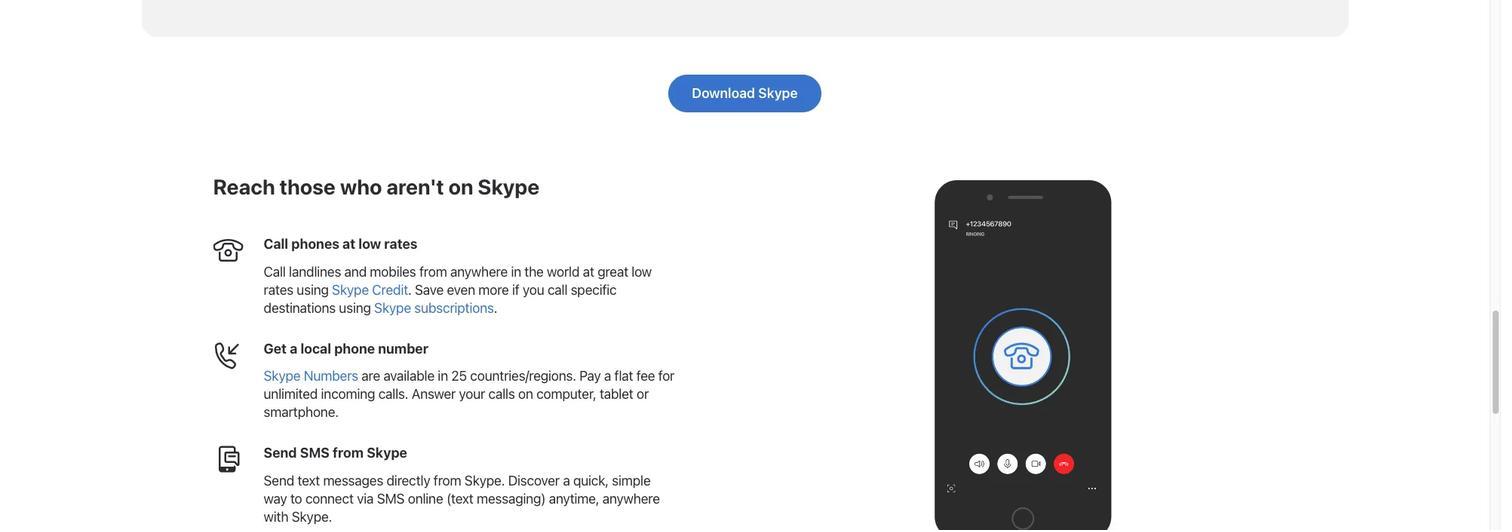 Task type: describe. For each thing, give the bounding box(es) containing it.
quick,
[[573, 473, 609, 489]]

skype credit link
[[332, 282, 408, 298]]

unlimited
[[264, 386, 318, 402]]

0 vertical spatial skype.
[[465, 473, 505, 489]]

at inside 'call landlines and mobiles from anywhere in the world at great low rates using'
[[583, 264, 594, 280]]

send for send sms from skype
[[264, 445, 297, 461]]

countries/regions.
[[470, 368, 576, 384]]

if
[[512, 282, 519, 298]]

computer,
[[536, 386, 596, 402]]

sms inside send text messages directly from skype. discover a quick, simple way to connect via sms online (text messaging) anytime, anywhere with skype.
[[377, 491, 405, 507]]

who
[[340, 174, 382, 199]]

local
[[301, 341, 331, 356]]

0 horizontal spatial a
[[290, 341, 297, 356]]

1 vertical spatial skype.
[[292, 509, 332, 525]]

connect
[[305, 491, 354, 507]]

0 vertical spatial sms
[[300, 445, 330, 461]]

anywhere inside send text messages directly from skype. discover a quick, simple way to connect via sms online (text messaging) anytime, anywhere with skype.
[[603, 491, 660, 507]]

call for call landlines and mobiles from anywhere in the world at great low rates using
[[264, 264, 286, 280]]

way
[[264, 491, 287, 507]]

you
[[523, 282, 544, 298]]

even
[[447, 282, 475, 298]]

call landlines and mobiles from anywhere in the world at great low rates using
[[264, 264, 652, 298]]

available
[[383, 368, 435, 384]]

calls
[[489, 386, 515, 402]]

for
[[658, 368, 675, 384]]

destinations
[[264, 300, 336, 316]]

answer
[[412, 386, 456, 402]]

in inside 'call landlines and mobiles from anywhere in the world at great low rates using'
[[511, 264, 521, 280]]

. inside . save even more if you call specific destinations using
[[408, 282, 412, 298]]

rates inside 'call landlines and mobiles from anywhere in the world at great low rates using'
[[264, 282, 293, 298]]

more
[[478, 282, 509, 298]]

simple
[[612, 473, 651, 489]]

call for call phones at low rates
[[264, 236, 288, 252]]

online
[[408, 491, 443, 507]]

mobiles
[[370, 264, 416, 280]]

get
[[264, 341, 287, 356]]

those
[[280, 174, 336, 199]]

are
[[362, 368, 380, 384]]

aren't
[[386, 174, 444, 199]]

call
[[548, 282, 567, 298]]

0 vertical spatial rates
[[384, 236, 418, 252]]

fee
[[636, 368, 655, 384]]

from for 
[[434, 473, 461, 489]]

using inside 'call landlines and mobiles from anywhere in the world at great low rates using'
[[297, 282, 329, 298]]

directly
[[387, 473, 430, 489]]

1 horizontal spatial .
[[494, 300, 497, 316]]

anywhere inside 'call landlines and mobiles from anywhere in the world at great low rates using'
[[450, 264, 508, 280]]

numbers
[[304, 368, 358, 384]]

messaging)
[[477, 491, 546, 507]]

messages
[[323, 473, 383, 489]]



Task type: locate. For each thing, give the bounding box(es) containing it.
skype numbers link
[[264, 368, 358, 384]]

skype.
[[465, 473, 505, 489], [292, 509, 332, 525]]

from
[[419, 264, 447, 280], [333, 445, 364, 461], [434, 473, 461, 489]]

1 vertical spatial anywhere
[[603, 491, 660, 507]]

1 horizontal spatial on
[[518, 386, 533, 402]]

send sms from skype
[[264, 445, 407, 461]]

using inside . save even more if you call specific destinations using
[[339, 300, 371, 316]]

low
[[359, 236, 381, 252], [632, 264, 652, 280]]

send inside send text messages directly from skype. discover a quick, simple way to connect via sms online (text messaging) anytime, anywhere with skype.
[[264, 473, 294, 489]]

1 vertical spatial a
[[604, 368, 611, 384]]

1 vertical spatial low
[[632, 264, 652, 280]]

1 horizontal spatial skype.
[[465, 473, 505, 489]]


[[213, 235, 243, 265]]

calls.
[[378, 386, 408, 402]]

2 vertical spatial a
[[563, 473, 570, 489]]

skype subscriptions .
[[374, 300, 497, 316]]

1 vertical spatial in
[[438, 368, 448, 384]]

phones
[[291, 236, 339, 252]]

0 horizontal spatial rates
[[264, 282, 293, 298]]

via
[[357, 491, 374, 507]]

0 vertical spatial a
[[290, 341, 297, 356]]

skype credit
[[332, 282, 408, 298]]

1 vertical spatial sms
[[377, 491, 405, 507]]

0 vertical spatial at
[[343, 236, 355, 252]]

0 vertical spatial on
[[448, 174, 473, 199]]

in
[[511, 264, 521, 280], [438, 368, 448, 384]]

rates
[[384, 236, 418, 252], [264, 282, 293, 298]]

call phones at low rates
[[264, 236, 418, 252]]

1 horizontal spatial at
[[583, 264, 594, 280]]

anytime,
[[549, 491, 599, 507]]

a inside the are available in 25 countries/regions. pay a flat fee for unlimited incoming calls. answer your calls on computer, tablet or smartphone.
[[604, 368, 611, 384]]

1 send from the top
[[264, 445, 297, 461]]

on
[[448, 174, 473, 199], [518, 386, 533, 402]]

send for send text messages directly from skype. discover a quick, simple way to connect via sms online (text messaging) anytime, anywhere with skype.
[[264, 473, 294, 489]]

sms up the text at the bottom of the page
[[300, 445, 330, 461]]

great
[[598, 264, 628, 280]]

send down smartphone.
[[264, 445, 297, 461]]

skype. up (text at bottom left
[[465, 473, 505, 489]]

a
[[290, 341, 297, 356], [604, 368, 611, 384], [563, 473, 570, 489]]

0 horizontal spatial at
[[343, 236, 355, 252]]

reach
[[213, 174, 275, 199]]

at up specific
[[583, 264, 594, 280]]

1 horizontal spatial sms
[[377, 491, 405, 507]]

send up way
[[264, 473, 294, 489]]

1 horizontal spatial low
[[632, 264, 652, 280]]

. down more on the left of the page
[[494, 300, 497, 316]]

1 vertical spatial at
[[583, 264, 594, 280]]

0 vertical spatial anywhere
[[450, 264, 508, 280]]

using down skype credit
[[339, 300, 371, 316]]

world
[[547, 264, 580, 280]]

on right the aren't
[[448, 174, 473, 199]]

1 horizontal spatial rates
[[384, 236, 418, 252]]

from up (text at bottom left
[[434, 473, 461, 489]]

0 vertical spatial .
[[408, 282, 412, 298]]

sms
[[300, 445, 330, 461], [377, 491, 405, 507]]

a right get
[[290, 341, 297, 356]]

0 horizontal spatial using
[[297, 282, 329, 298]]

call
[[264, 236, 288, 252], [264, 264, 286, 280]]

send text messages directly from skype. discover a quick, simple way to connect via sms online (text messaging) anytime, anywhere with skype.
[[264, 473, 660, 525]]

0 vertical spatial from
[[419, 264, 447, 280]]

from for 
[[419, 264, 447, 280]]

low right great
[[632, 264, 652, 280]]

2 horizontal spatial a
[[604, 368, 611, 384]]

0 vertical spatial call
[[264, 236, 288, 252]]

from up save
[[419, 264, 447, 280]]

text
[[298, 473, 320, 489]]

from up messages
[[333, 445, 364, 461]]

in left the
[[511, 264, 521, 280]]

from inside send text messages directly from skype. discover a quick, simple way to connect via sms online (text messaging) anytime, anywhere with skype.
[[434, 473, 461, 489]]

on down countries/regions.
[[518, 386, 533, 402]]


[[213, 445, 243, 475]]

on inside the are available in 25 countries/regions. pay a flat fee for unlimited incoming calls. answer your calls on computer, tablet or smartphone.
[[518, 386, 533, 402]]

0 horizontal spatial anywhere
[[450, 264, 508, 280]]

subscriptions
[[414, 300, 494, 316]]

0 horizontal spatial low
[[359, 236, 381, 252]]

2 call from the top
[[264, 264, 286, 280]]

0 horizontal spatial skype.
[[292, 509, 332, 525]]

1 vertical spatial from
[[333, 445, 364, 461]]

pay
[[580, 368, 601, 384]]

low inside 'call landlines and mobiles from anywhere in the world at great low rates using'
[[632, 264, 652, 280]]

a up "anytime,"
[[563, 473, 570, 489]]

1 call from the top
[[264, 236, 288, 252]]

1 vertical spatial call
[[264, 264, 286, 280]]

(text
[[446, 491, 473, 507]]


[[213, 340, 243, 370]]

1 horizontal spatial in
[[511, 264, 521, 280]]

anywhere
[[450, 264, 508, 280], [603, 491, 660, 507]]

credit
[[372, 282, 408, 298]]

1 horizontal spatial a
[[563, 473, 570, 489]]

0 horizontal spatial in
[[438, 368, 448, 384]]

2 send from the top
[[264, 473, 294, 489]]

rates up mobiles
[[384, 236, 418, 252]]

smartphone.
[[264, 405, 339, 420]]

1 vertical spatial send
[[264, 473, 294, 489]]

using
[[297, 282, 329, 298], [339, 300, 371, 316]]

rates up 'destinations'
[[264, 282, 293, 298]]

low up and
[[359, 236, 381, 252]]

are available in 25 countries/regions. pay a flat fee for unlimited incoming calls. answer your calls on computer, tablet or smartphone.
[[264, 368, 675, 420]]

call left phones
[[264, 236, 288, 252]]

call left the landlines
[[264, 264, 286, 280]]

at up and
[[343, 236, 355, 252]]

in inside the are available in 25 countries/regions. pay a flat fee for unlimited incoming calls. answer your calls on computer, tablet or smartphone.
[[438, 368, 448, 384]]

0 vertical spatial using
[[297, 282, 329, 298]]

to
[[290, 491, 302, 507]]

from inside 'call landlines and mobiles from anywhere in the world at great low rates using'
[[419, 264, 447, 280]]

a inside send text messages directly from skype. discover a quick, simple way to connect via sms online (text messaging) anytime, anywhere with skype.
[[563, 473, 570, 489]]

with
[[264, 509, 288, 525]]

a left flat
[[604, 368, 611, 384]]

0 horizontal spatial sms
[[300, 445, 330, 461]]

1 vertical spatial on
[[518, 386, 533, 402]]

0 vertical spatial in
[[511, 264, 521, 280]]

in left 25
[[438, 368, 448, 384]]

download skype
[[692, 85, 798, 101]]

2 vertical spatial from
[[434, 473, 461, 489]]

1 vertical spatial using
[[339, 300, 371, 316]]

25
[[451, 368, 467, 384]]

1 horizontal spatial anywhere
[[603, 491, 660, 507]]

skype. down to
[[292, 509, 332, 525]]

discover
[[508, 473, 560, 489]]

number
[[378, 341, 428, 356]]

tablet
[[600, 386, 633, 402]]

0 horizontal spatial .
[[408, 282, 412, 298]]

specific
[[571, 282, 617, 298]]

0 vertical spatial low
[[359, 236, 381, 252]]

flat
[[614, 368, 633, 384]]

0 vertical spatial send
[[264, 445, 297, 461]]

incoming
[[321, 386, 375, 402]]

the
[[525, 264, 544, 280]]

save
[[415, 282, 444, 298]]

anywhere down simple
[[603, 491, 660, 507]]

download skype link
[[669, 75, 821, 112]]

1 vertical spatial rates
[[264, 282, 293, 298]]

sms down directly
[[377, 491, 405, 507]]

download
[[692, 85, 755, 101]]

phone
[[334, 341, 375, 356]]

or
[[637, 386, 649, 402]]

.
[[408, 282, 412, 298], [494, 300, 497, 316]]

skype subscriptions link
[[374, 300, 494, 316]]

1 vertical spatial .
[[494, 300, 497, 316]]

call inside 'call landlines and mobiles from anywhere in the world at great low rates using'
[[264, 264, 286, 280]]

. left save
[[408, 282, 412, 298]]

get a local phone number
[[264, 341, 428, 356]]

skype numbers
[[264, 368, 358, 384]]

landlines
[[289, 264, 341, 280]]

skype
[[758, 85, 798, 101], [478, 174, 540, 199], [332, 282, 369, 298], [374, 300, 411, 316], [264, 368, 301, 384], [367, 445, 407, 461]]

anywhere up more on the left of the page
[[450, 264, 508, 280]]

send
[[264, 445, 297, 461], [264, 473, 294, 489]]

0 horizontal spatial on
[[448, 174, 473, 199]]

1 horizontal spatial using
[[339, 300, 371, 316]]

reach those who aren't on skype
[[213, 174, 540, 199]]

at
[[343, 236, 355, 252], [583, 264, 594, 280]]

and
[[344, 264, 367, 280]]

using down the landlines
[[297, 282, 329, 298]]

your
[[459, 386, 485, 402]]

. save even more if you call specific destinations using
[[264, 282, 617, 316]]



Task type: vqa. For each thing, say whether or not it's contained in the screenshot.
the bottommost Sms
yes



